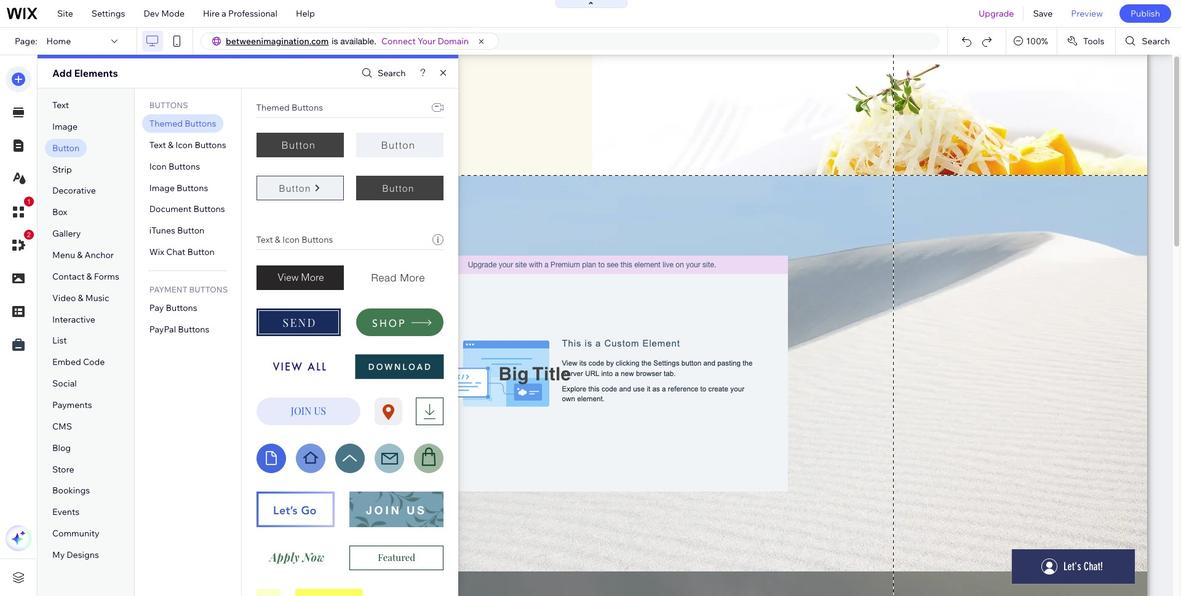 Task type: vqa. For each thing, say whether or not it's contained in the screenshot.
ICON to the bottom
yes



Task type: describe. For each thing, give the bounding box(es) containing it.
add elements
[[52, 67, 118, 79]]

2 vertical spatial icon
[[282, 234, 300, 245]]

site
[[57, 8, 73, 19]]

contact & forms
[[52, 271, 119, 282]]

menu & anchor
[[52, 250, 114, 261]]

payment
[[149, 285, 187, 295]]

domain
[[438, 36, 469, 47]]

betweenimagination.com
[[226, 36, 329, 47]]

contact
[[52, 271, 85, 282]]

code
[[83, 357, 105, 368]]

help
[[296, 8, 315, 19]]

paypal
[[149, 324, 176, 335]]

video & music
[[52, 293, 109, 304]]

1 vertical spatial text
[[149, 140, 166, 151]]

is
[[332, 36, 338, 46]]

forms
[[94, 271, 119, 282]]

interactive
[[52, 314, 95, 325]]

cms
[[52, 421, 72, 432]]

1 button
[[6, 197, 34, 225]]

0 vertical spatial themed buttons
[[256, 102, 323, 113]]

dev mode
[[144, 8, 185, 19]]

events
[[52, 507, 80, 518]]

0 horizontal spatial themed buttons
[[149, 118, 216, 129]]

0 vertical spatial themed
[[256, 102, 290, 113]]

embed
[[52, 357, 81, 368]]

0 vertical spatial icon
[[176, 140, 193, 151]]

100% button
[[1007, 28, 1057, 55]]

itunes button
[[149, 225, 204, 236]]

elements
[[74, 67, 118, 79]]

wix
[[149, 247, 164, 258]]

icon buttons
[[149, 161, 200, 172]]

1
[[27, 198, 31, 205]]

pay
[[149, 303, 164, 314]]

my
[[52, 550, 65, 561]]

designs
[[67, 550, 99, 561]]

0 horizontal spatial text
[[52, 100, 69, 111]]

publish
[[1131, 8, 1160, 19]]

tools
[[1083, 36, 1104, 47]]

professional
[[228, 8, 277, 19]]

menu
[[52, 250, 75, 261]]

1 vertical spatial text & icon buttons
[[256, 234, 333, 245]]

dev
[[144, 8, 159, 19]]

0 horizontal spatial search
[[378, 68, 406, 79]]

hire
[[203, 8, 220, 19]]

preview button
[[1062, 0, 1112, 27]]



Task type: locate. For each thing, give the bounding box(es) containing it.
2 button
[[6, 230, 34, 258]]

image for image
[[52, 121, 78, 132]]

1 horizontal spatial text
[[149, 140, 166, 151]]

100%
[[1026, 36, 1048, 47]]

0 vertical spatial text & icon buttons
[[149, 140, 226, 151]]

1 horizontal spatial themed buttons
[[256, 102, 323, 113]]

save button
[[1024, 0, 1062, 27]]

2 horizontal spatial icon
[[282, 234, 300, 245]]

settings
[[92, 8, 125, 19]]

publish button
[[1120, 4, 1171, 23]]

0 horizontal spatial text & icon buttons
[[149, 140, 226, 151]]

save
[[1033, 8, 1053, 19]]

music
[[85, 293, 109, 304]]

video
[[52, 293, 76, 304]]

search button down connect
[[359, 64, 406, 82]]

0 horizontal spatial search button
[[359, 64, 406, 82]]

1 vertical spatial image
[[149, 182, 175, 194]]

itunes
[[149, 225, 175, 236]]

button
[[282, 139, 316, 151], [381, 139, 416, 151], [52, 143, 80, 154], [279, 182, 311, 194], [382, 182, 414, 194], [177, 225, 204, 236], [187, 247, 215, 258]]

0 horizontal spatial image
[[52, 121, 78, 132]]

image for image buttons
[[149, 182, 175, 194]]

your
[[418, 36, 436, 47]]

chat
[[166, 247, 185, 258]]

gallery
[[52, 228, 81, 239]]

0 horizontal spatial themed
[[149, 118, 183, 129]]

bookings
[[52, 486, 90, 497]]

1 horizontal spatial text & icon buttons
[[256, 234, 333, 245]]

box
[[52, 207, 67, 218]]

paypal buttons
[[149, 324, 209, 335]]

strip
[[52, 164, 72, 175]]

1 vertical spatial search button
[[359, 64, 406, 82]]

connect
[[381, 36, 416, 47]]

image up strip
[[52, 121, 78, 132]]

blog
[[52, 443, 71, 454]]

document
[[149, 204, 192, 215]]

1 vertical spatial search
[[378, 68, 406, 79]]

community
[[52, 529, 99, 540]]

add
[[52, 67, 72, 79]]

image up document
[[149, 182, 175, 194]]

text & icon buttons
[[149, 140, 226, 151], [256, 234, 333, 245]]

button button
[[256, 133, 344, 157], [356, 133, 443, 157], [256, 176, 344, 201], [356, 176, 443, 201]]

wix chat button
[[149, 247, 215, 258]]

pay buttons
[[149, 303, 197, 314]]

available.
[[340, 36, 376, 46]]

search button
[[1116, 28, 1181, 55], [359, 64, 406, 82]]

store
[[52, 464, 74, 475]]

0 vertical spatial search
[[1142, 36, 1170, 47]]

1 horizontal spatial search button
[[1116, 28, 1181, 55]]

upgrade
[[979, 8, 1014, 19]]

hire a professional
[[203, 8, 277, 19]]

0 horizontal spatial icon
[[149, 161, 167, 172]]

2
[[27, 231, 31, 239]]

&
[[168, 140, 174, 151], [275, 234, 280, 245], [77, 250, 83, 261], [86, 271, 92, 282], [78, 293, 83, 304]]

icon
[[176, 140, 193, 151], [149, 161, 167, 172], [282, 234, 300, 245]]

preview
[[1071, 8, 1103, 19]]

2 horizontal spatial text
[[256, 234, 273, 245]]

a
[[222, 8, 226, 19]]

1 horizontal spatial icon
[[176, 140, 193, 151]]

2 vertical spatial text
[[256, 234, 273, 245]]

0 vertical spatial text
[[52, 100, 69, 111]]

payments
[[52, 400, 92, 411]]

search down connect
[[378, 68, 406, 79]]

social
[[52, 378, 77, 390]]

list
[[52, 336, 67, 347]]

text
[[52, 100, 69, 111], [149, 140, 166, 151], [256, 234, 273, 245]]

embed code
[[52, 357, 105, 368]]

search down publish
[[1142, 36, 1170, 47]]

decorative
[[52, 185, 96, 197]]

1 vertical spatial themed
[[149, 118, 183, 129]]

1 vertical spatial icon
[[149, 161, 167, 172]]

is available. connect your domain
[[332, 36, 469, 47]]

tools button
[[1057, 28, 1116, 55]]

themed
[[256, 102, 290, 113], [149, 118, 183, 129]]

1 horizontal spatial search
[[1142, 36, 1170, 47]]

my designs
[[52, 550, 99, 561]]

document buttons
[[149, 204, 225, 215]]

image buttons
[[149, 182, 208, 194]]

home
[[47, 36, 71, 47]]

search button down publish button
[[1116, 28, 1181, 55]]

1 horizontal spatial image
[[149, 182, 175, 194]]

anchor
[[85, 250, 114, 261]]

image
[[52, 121, 78, 132], [149, 182, 175, 194]]

search
[[1142, 36, 1170, 47], [378, 68, 406, 79]]

payment buttons
[[149, 285, 228, 295]]

0 vertical spatial search button
[[1116, 28, 1181, 55]]

buttons
[[149, 100, 188, 110], [292, 102, 323, 113], [185, 118, 216, 129], [195, 140, 226, 151], [168, 161, 200, 172], [177, 182, 208, 194], [194, 204, 225, 215], [302, 234, 333, 245], [189, 285, 228, 295], [166, 303, 197, 314], [178, 324, 209, 335]]

themed buttons
[[256, 102, 323, 113], [149, 118, 216, 129]]

1 vertical spatial themed buttons
[[149, 118, 216, 129]]

mode
[[161, 8, 185, 19]]

1 horizontal spatial themed
[[256, 102, 290, 113]]

0 vertical spatial image
[[52, 121, 78, 132]]



